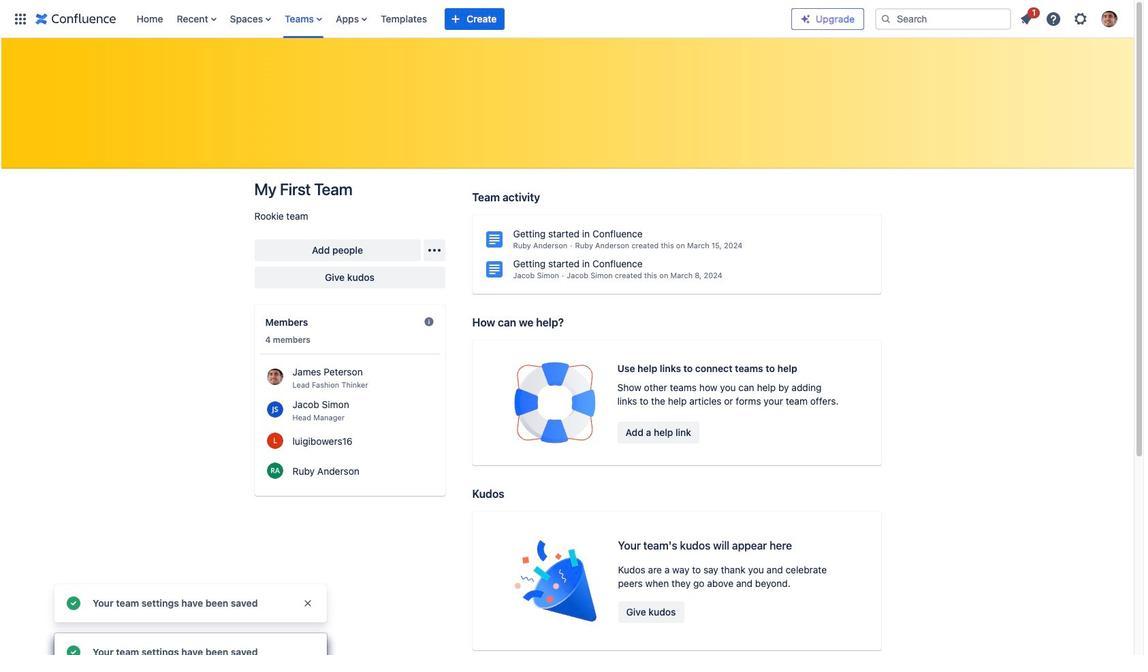 Task type: vqa. For each thing, say whether or not it's contained in the screenshot.
the rightmost "BIBLE"
no



Task type: describe. For each thing, give the bounding box(es) containing it.
your profile and preferences image
[[1101, 11, 1117, 27]]

2 more information about this user image from the top
[[267, 433, 283, 449]]

help icon image
[[1045, 11, 1062, 27]]

appswitcher icon image
[[12, 11, 29, 27]]

1 more information about this user image from the top
[[267, 369, 283, 385]]

actions image
[[426, 242, 442, 259]]

2 success image from the top
[[65, 645, 82, 656]]

Search field
[[875, 8, 1011, 30]]

you must be invited or approved by a member to join this team. image
[[423, 317, 434, 328]]

notification icon image
[[1018, 11, 1034, 27]]

dismiss image
[[302, 599, 313, 609]]

1 success image from the top
[[65, 596, 82, 612]]



Task type: locate. For each thing, give the bounding box(es) containing it.
global element
[[8, 0, 791, 38]]

0 vertical spatial more information about this user image
[[267, 369, 283, 385]]

0 vertical spatial more information about this user image
[[267, 401, 283, 418]]

list for appswitcher icon
[[130, 0, 791, 38]]

list for premium icon
[[1014, 5, 1126, 31]]

settings icon image
[[1073, 11, 1089, 27]]

success image
[[65, 596, 82, 612], [65, 645, 82, 656]]

list item
[[1014, 5, 1040, 30]]

None search field
[[875, 8, 1011, 30]]

banner
[[0, 0, 1134, 38]]

more information about this user image
[[267, 401, 283, 418], [267, 463, 283, 479]]

confluence image
[[35, 11, 116, 27], [35, 11, 116, 27]]

1 more information about this user image from the top
[[267, 401, 283, 418]]

1 horizontal spatial list
[[1014, 5, 1126, 31]]

1 vertical spatial more information about this user image
[[267, 433, 283, 449]]

0 horizontal spatial list
[[130, 0, 791, 38]]

premium image
[[800, 13, 811, 24]]

1 vertical spatial success image
[[65, 645, 82, 656]]

list item inside list
[[1014, 5, 1040, 30]]

more information about this user image
[[267, 369, 283, 385], [267, 433, 283, 449]]

search image
[[881, 13, 891, 24]]

success image
[[65, 645, 82, 656]]

2 more information about this user image from the top
[[267, 463, 283, 479]]

list
[[130, 0, 791, 38], [1014, 5, 1126, 31]]

0 vertical spatial success image
[[65, 596, 82, 612]]

1 vertical spatial more information about this user image
[[267, 463, 283, 479]]



